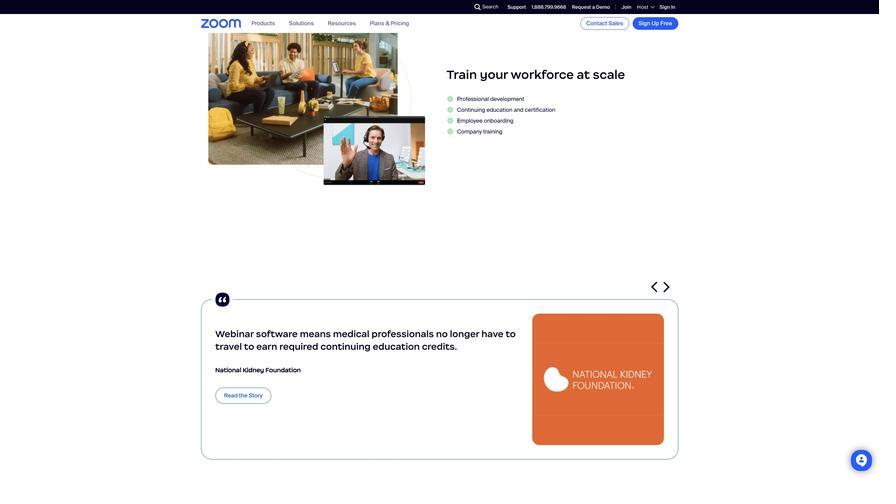 Task type: vqa. For each thing, say whether or not it's contained in the screenshot.
Plans
yes



Task type: describe. For each thing, give the bounding box(es) containing it.
search image
[[475, 4, 481, 10]]

development
[[491, 96, 524, 103]]

workforce
[[511, 67, 574, 83]]

demo
[[596, 4, 610, 10]]

1 horizontal spatial to
[[506, 329, 516, 340]]

earn
[[257, 342, 277, 353]]

read the story
[[224, 393, 263, 400]]

the
[[239, 393, 248, 400]]

train
[[447, 67, 477, 83]]

travel
[[215, 342, 242, 353]]

sales
[[609, 20, 623, 27]]

have
[[482, 329, 504, 340]]

train your workforce at scale tab panel
[[201, 3, 679, 212]]

at
[[577, 67, 590, 83]]

sign for sign in
[[660, 4, 670, 10]]

continuing education and certification
[[457, 106, 556, 114]]

join
[[622, 4, 632, 10]]

contact sales
[[587, 20, 623, 27]]

webinar
[[215, 329, 254, 340]]

resources button
[[328, 20, 356, 27]]

plans & pricing link
[[370, 20, 409, 27]]

sign in link
[[660, 4, 676, 10]]

zoom logo image
[[201, 19, 241, 28]]

webinar training image
[[201, 17, 433, 191]]

means
[[300, 329, 331, 340]]

education inside webinar software means medical professionals no longer have to travel to earn required continuing education credits.
[[373, 342, 420, 353]]

longer
[[450, 329, 480, 340]]

kidney
[[243, 367, 264, 375]]

certification
[[525, 106, 556, 114]]

continuing
[[457, 106, 486, 114]]

free
[[661, 20, 673, 27]]

plans
[[370, 20, 385, 27]]

testimonialcarouselitemblockproxy-2 element
[[201, 290, 679, 460]]

solutions button
[[289, 20, 314, 27]]

credits.
[[422, 342, 457, 353]]

pricing
[[391, 20, 409, 27]]

solutions
[[289, 20, 314, 27]]

products
[[252, 20, 275, 27]]

education inside train your workforce at scale tab panel
[[487, 106, 513, 114]]

sign in
[[660, 4, 676, 10]]

national kidney foundation
[[215, 367, 301, 375]]

train your workforce at scale
[[447, 67, 625, 83]]

support link
[[508, 4, 526, 10]]

read the story link
[[215, 388, 272, 404]]

software
[[256, 329, 298, 340]]

professional development
[[457, 96, 524, 103]]

up
[[652, 20, 659, 27]]

read
[[224, 393, 238, 400]]

onboarding
[[484, 117, 514, 125]]

continuing
[[321, 342, 371, 353]]

sign up free
[[639, 20, 673, 27]]

products button
[[252, 20, 275, 27]]



Task type: locate. For each thing, give the bounding box(es) containing it.
employee
[[457, 117, 483, 125]]

None search field
[[449, 1, 476, 13]]

0 horizontal spatial to
[[244, 342, 254, 353]]

required
[[280, 342, 319, 353]]

sign left the "in"
[[660, 4, 670, 10]]

company training
[[457, 128, 503, 136]]

1 vertical spatial sign
[[639, 20, 651, 27]]

contact
[[587, 20, 608, 27]]

to
[[506, 329, 516, 340], [244, 342, 254, 353]]

host
[[637, 4, 649, 10]]

nkf logo image
[[532, 314, 664, 446]]

0 vertical spatial education
[[487, 106, 513, 114]]

employee onboarding
[[457, 117, 514, 125]]

scale
[[593, 67, 625, 83]]

0 horizontal spatial sign
[[639, 20, 651, 27]]

resources
[[328, 20, 356, 27]]

1.888.799.9666 link
[[532, 4, 567, 10]]

education
[[487, 106, 513, 114], [373, 342, 420, 353]]

sign for sign up free
[[639, 20, 651, 27]]

professionals
[[372, 329, 434, 340]]

0 vertical spatial to
[[506, 329, 516, 340]]

foundation
[[266, 367, 301, 375]]

sign left "up"
[[639, 20, 651, 27]]

testimonial icon image
[[212, 290, 233, 311]]

education down the 'professionals'
[[373, 342, 420, 353]]

no
[[436, 329, 448, 340]]

support
[[508, 4, 526, 10]]

1 vertical spatial to
[[244, 342, 254, 353]]

search
[[483, 4, 499, 10]]

previous slide image
[[652, 282, 658, 293]]

sign
[[660, 4, 670, 10], [639, 20, 651, 27]]

search image
[[475, 4, 481, 10]]

plans & pricing
[[370, 20, 409, 27]]

request a demo link
[[572, 4, 610, 10]]

company
[[457, 128, 482, 136]]

webinar software means medical professionals no longer have to travel to earn required continuing education credits.
[[215, 329, 516, 353]]

1 horizontal spatial sign
[[660, 4, 670, 10]]

story
[[249, 393, 263, 400]]

request
[[572, 4, 591, 10]]

sign up free link
[[633, 17, 679, 30]]

0 vertical spatial sign
[[660, 4, 670, 10]]

next slide image
[[664, 282, 670, 293]]

join link
[[622, 4, 632, 10]]

request a demo
[[572, 4, 610, 10]]

national
[[215, 367, 241, 375]]

to right have on the bottom
[[506, 329, 516, 340]]

host button
[[637, 4, 654, 10]]

education up onboarding
[[487, 106, 513, 114]]

0 horizontal spatial education
[[373, 342, 420, 353]]

&
[[386, 20, 390, 27]]

1 horizontal spatial education
[[487, 106, 513, 114]]

to left 'earn'
[[244, 342, 254, 353]]

medical
[[333, 329, 370, 340]]

your
[[480, 67, 508, 83]]

contact sales link
[[581, 17, 629, 30]]

1.888.799.9666
[[532, 4, 567, 10]]

professional
[[457, 96, 489, 103]]

1 vertical spatial education
[[373, 342, 420, 353]]

training
[[483, 128, 503, 136]]

a
[[593, 4, 595, 10]]

and
[[514, 106, 524, 114]]

in
[[671, 4, 676, 10]]



